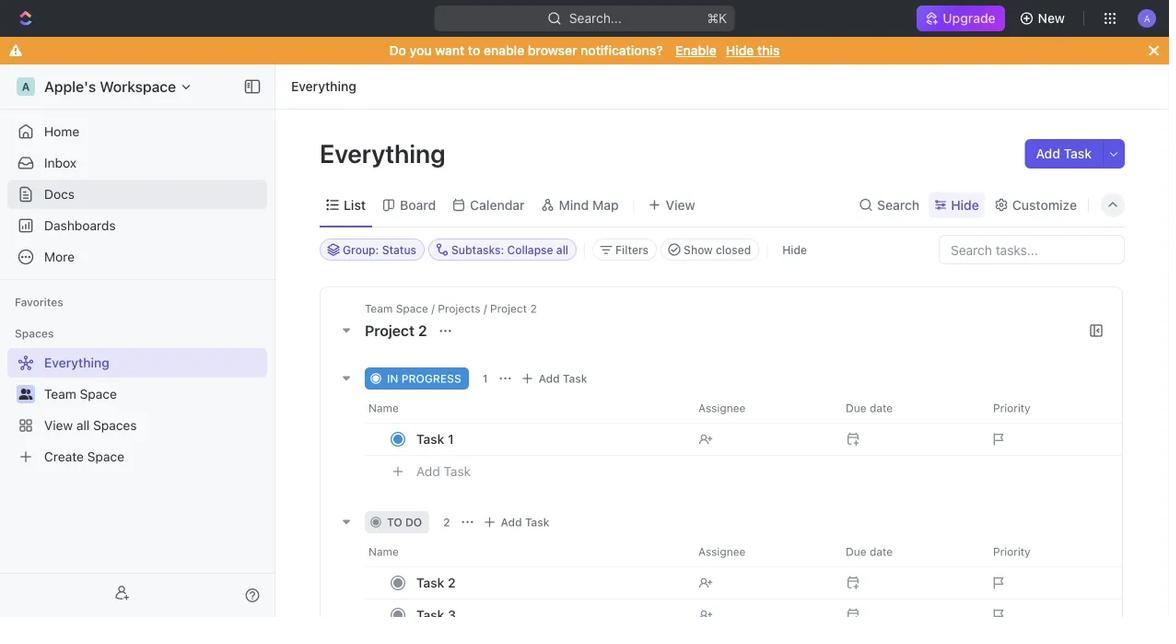Task type: describe. For each thing, give the bounding box(es) containing it.
0 vertical spatial everything
[[291, 79, 356, 94]]

board link
[[396, 192, 436, 218]]

notifications?
[[581, 43, 663, 58]]

board
[[400, 197, 436, 212]]

task up task 1 link
[[563, 372, 587, 385]]

Search tasks... text field
[[940, 236, 1124, 263]]

project 2
[[365, 322, 431, 339]]

mind
[[559, 197, 589, 212]]

create
[[44, 449, 84, 464]]

task 2
[[416, 575, 456, 591]]

add task up task 2 "link"
[[501, 516, 549, 529]]

collapse
[[507, 243, 553, 256]]

space for create space
[[87, 449, 124, 464]]

closed
[[716, 243, 751, 256]]

calendar link
[[466, 192, 525, 218]]

0 horizontal spatial 1
[[448, 432, 454, 447]]

do
[[405, 516, 422, 529]]

due for 1
[[846, 402, 866, 415]]

dashboards
[[44, 218, 116, 233]]

tree inside sidebar navigation
[[7, 348, 267, 472]]

view all spaces
[[44, 418, 137, 433]]

name button for 2
[[365, 537, 687, 567]]

view for view all spaces
[[44, 418, 73, 433]]

want
[[435, 43, 465, 58]]

task 1 link
[[412, 426, 684, 453]]

team space link
[[44, 380, 263, 409]]

0 vertical spatial spaces
[[15, 327, 54, 340]]

do you want to enable browser notifications? enable hide this
[[389, 43, 780, 58]]

space for team space / projects / project 2
[[396, 302, 428, 315]]

apple's workspace, , element
[[17, 77, 35, 96]]

1 horizontal spatial project
[[490, 302, 527, 315]]

assignee for 2
[[698, 545, 746, 558]]

due for 2
[[846, 545, 866, 558]]

1 horizontal spatial all
[[556, 243, 568, 256]]

all inside the view all spaces link
[[76, 418, 90, 433]]

team space
[[44, 386, 117, 402]]

priority for 1
[[993, 402, 1031, 415]]

hide inside button
[[782, 243, 807, 256]]

task up task 2 "link"
[[525, 516, 549, 529]]

this
[[757, 43, 780, 58]]

subtasks:
[[451, 243, 504, 256]]

add task down task 1
[[416, 464, 471, 479]]

⌘k
[[707, 11, 727, 26]]

dashboards link
[[7, 211, 267, 240]]

team for team space / projects / project 2
[[365, 302, 393, 315]]

map
[[592, 197, 619, 212]]

mind map link
[[555, 192, 619, 218]]

apple's
[[44, 78, 96, 95]]

hide inside dropdown button
[[951, 197, 979, 212]]

upgrade
[[943, 11, 995, 26]]

filters button
[[592, 239, 657, 261]]

date for 1
[[870, 402, 893, 415]]

task down progress
[[416, 432, 444, 447]]

search...
[[569, 11, 622, 26]]

due date button for 1
[[835, 393, 982, 423]]

1 horizontal spatial 1
[[483, 372, 488, 385]]

customize
[[1012, 197, 1077, 212]]

new
[[1038, 11, 1065, 26]]

1 vertical spatial everything link
[[7, 348, 263, 378]]

home link
[[7, 117, 267, 146]]

a inside navigation
[[22, 80, 30, 93]]

more
[[44, 249, 75, 264]]

you
[[410, 43, 432, 58]]

team for team space
[[44, 386, 76, 402]]

task 2 link
[[412, 570, 684, 596]]

do
[[389, 43, 406, 58]]

inbox link
[[7, 148, 267, 178]]

show closed button
[[661, 239, 759, 261]]

task up customize
[[1064, 146, 1092, 161]]

list link
[[340, 192, 366, 218]]

1 horizontal spatial everything link
[[287, 76, 361, 98]]

add task button up customize
[[1025, 139, 1103, 169]]

1 vertical spatial project
[[365, 322, 415, 339]]

add up task 1 link
[[539, 372, 560, 385]]

add down task 1
[[416, 464, 440, 479]]

list
[[344, 197, 366, 212]]

assignee button for 1
[[687, 393, 835, 423]]

enable
[[484, 43, 524, 58]]

group: status
[[343, 243, 416, 256]]

view for view
[[666, 197, 695, 212]]



Task type: vqa. For each thing, say whether or not it's contained in the screenshot.
Jeremy Miller Jeremy
no



Task type: locate. For each thing, give the bounding box(es) containing it.
name for to do
[[368, 545, 399, 558]]

spaces inside tree
[[93, 418, 137, 433]]

0 vertical spatial space
[[396, 302, 428, 315]]

1 vertical spatial due
[[846, 545, 866, 558]]

1 vertical spatial all
[[76, 418, 90, 433]]

2 name from the top
[[368, 545, 399, 558]]

customize button
[[988, 192, 1082, 218]]

0 horizontal spatial hide
[[726, 43, 754, 58]]

1 vertical spatial to
[[387, 516, 402, 529]]

team right user group image
[[44, 386, 76, 402]]

show closed
[[684, 243, 751, 256]]

1 horizontal spatial team
[[365, 302, 393, 315]]

1 horizontal spatial view
[[666, 197, 695, 212]]

date
[[870, 402, 893, 415], [870, 545, 893, 558]]

0 horizontal spatial everything link
[[7, 348, 263, 378]]

task down task 1
[[444, 464, 471, 479]]

create space
[[44, 449, 124, 464]]

1 vertical spatial due date
[[846, 545, 893, 558]]

everything link
[[287, 76, 361, 98], [7, 348, 263, 378]]

hide left this
[[726, 43, 754, 58]]

1 priority button from the top
[[982, 393, 1129, 423]]

view inside tree
[[44, 418, 73, 433]]

to right want
[[468, 43, 480, 58]]

project up in
[[365, 322, 415, 339]]

0 vertical spatial assignee
[[698, 402, 746, 415]]

due date button for 2
[[835, 537, 982, 567]]

view all spaces link
[[7, 411, 263, 440]]

docs
[[44, 187, 75, 202]]

add task button up task 2 "link"
[[479, 511, 557, 533]]

/
[[431, 302, 435, 315], [484, 302, 487, 315]]

view button
[[642, 192, 702, 218]]

1 due date button from the top
[[835, 393, 982, 423]]

2 vertical spatial space
[[87, 449, 124, 464]]

tree containing everything
[[7, 348, 267, 472]]

sidebar navigation
[[0, 64, 279, 617]]

2 due date button from the top
[[835, 537, 982, 567]]

1 vertical spatial team
[[44, 386, 76, 402]]

add
[[1036, 146, 1060, 161], [539, 372, 560, 385], [416, 464, 440, 479], [501, 516, 522, 529]]

1 vertical spatial priority
[[993, 545, 1031, 558]]

add up customize
[[1036, 146, 1060, 161]]

group:
[[343, 243, 379, 256]]

1 horizontal spatial hide
[[782, 243, 807, 256]]

1 vertical spatial a
[[22, 80, 30, 93]]

0 vertical spatial a
[[1144, 13, 1150, 23]]

1 assignee from the top
[[698, 402, 746, 415]]

hide button
[[775, 239, 814, 261]]

create space link
[[7, 442, 263, 472]]

home
[[44, 124, 79, 139]]

add task up task 1 link
[[539, 372, 587, 385]]

name button for 1
[[365, 393, 687, 423]]

1 vertical spatial view
[[44, 418, 73, 433]]

1 assignee button from the top
[[687, 393, 835, 423]]

2 name button from the top
[[365, 537, 687, 567]]

more button
[[7, 242, 267, 272]]

view up "show"
[[666, 197, 695, 212]]

1 horizontal spatial a
[[1144, 13, 1150, 23]]

2
[[530, 302, 537, 315], [418, 322, 427, 339], [443, 516, 450, 529], [448, 575, 456, 591]]

1 name button from the top
[[365, 393, 687, 423]]

space up view all spaces
[[80, 386, 117, 402]]

tree
[[7, 348, 267, 472]]

0 vertical spatial view
[[666, 197, 695, 212]]

everything inside tree
[[44, 355, 109, 370]]

1 horizontal spatial spaces
[[93, 418, 137, 433]]

1 vertical spatial space
[[80, 386, 117, 402]]

status
[[382, 243, 416, 256]]

1 vertical spatial date
[[870, 545, 893, 558]]

team
[[365, 302, 393, 315], [44, 386, 76, 402]]

1 horizontal spatial to
[[468, 43, 480, 58]]

0 horizontal spatial all
[[76, 418, 90, 433]]

name button up task 1 link
[[365, 393, 687, 423]]

0 vertical spatial everything link
[[287, 76, 361, 98]]

add task
[[1036, 146, 1092, 161], [539, 372, 587, 385], [416, 464, 471, 479], [501, 516, 549, 529]]

view inside view button
[[666, 197, 695, 212]]

1 vertical spatial assignee button
[[687, 537, 835, 567]]

1 vertical spatial hide
[[951, 197, 979, 212]]

name down to do at the left bottom of the page
[[368, 545, 399, 558]]

0 vertical spatial assignee button
[[687, 393, 835, 423]]

add task button
[[1025, 139, 1103, 169], [516, 368, 595, 390], [408, 461, 478, 483], [479, 511, 557, 533]]

browser
[[528, 43, 577, 58]]

projects
[[438, 302, 480, 315]]

0 vertical spatial hide
[[726, 43, 754, 58]]

date for 2
[[870, 545, 893, 558]]

apple's workspace
[[44, 78, 176, 95]]

user group image
[[19, 389, 33, 400]]

view button
[[642, 183, 702, 227]]

progress
[[401, 372, 461, 385]]

name button
[[365, 393, 687, 423], [365, 537, 687, 567]]

search button
[[853, 192, 925, 218]]

0 vertical spatial project
[[490, 302, 527, 315]]

space
[[396, 302, 428, 315], [80, 386, 117, 402], [87, 449, 124, 464]]

task 1
[[416, 432, 454, 447]]

priority button for 1
[[982, 393, 1129, 423]]

spaces
[[15, 327, 54, 340], [93, 418, 137, 433]]

1 date from the top
[[870, 402, 893, 415]]

0 vertical spatial priority button
[[982, 393, 1129, 423]]

subtasks: collapse all
[[451, 243, 568, 256]]

add up task 2 "link"
[[501, 516, 522, 529]]

priority button
[[982, 393, 1129, 423], [982, 537, 1129, 567]]

new button
[[1012, 4, 1076, 33]]

a button
[[1132, 4, 1162, 33]]

to left do
[[387, 516, 402, 529]]

assignee
[[698, 402, 746, 415], [698, 545, 746, 558]]

0 vertical spatial to
[[468, 43, 480, 58]]

assignee for 1
[[698, 402, 746, 415]]

2 date from the top
[[870, 545, 893, 558]]

1 due date from the top
[[846, 402, 893, 415]]

1 / from the left
[[431, 302, 435, 315]]

0 vertical spatial 1
[[483, 372, 488, 385]]

to
[[468, 43, 480, 58], [387, 516, 402, 529]]

team up project 2
[[365, 302, 393, 315]]

1 vertical spatial spaces
[[93, 418, 137, 433]]

1 due from the top
[[846, 402, 866, 415]]

name down in
[[368, 402, 399, 415]]

/ right projects
[[484, 302, 487, 315]]

1 down progress
[[448, 432, 454, 447]]

assignee button for 2
[[687, 537, 835, 567]]

due date for 2
[[846, 545, 893, 558]]

a
[[1144, 13, 1150, 23], [22, 80, 30, 93]]

1 vertical spatial name button
[[365, 537, 687, 567]]

0 vertical spatial all
[[556, 243, 568, 256]]

mind map
[[559, 197, 619, 212]]

0 horizontal spatial /
[[431, 302, 435, 315]]

show
[[684, 243, 713, 256]]

1 vertical spatial 1
[[448, 432, 454, 447]]

hide
[[726, 43, 754, 58], [951, 197, 979, 212], [782, 243, 807, 256]]

task inside "link"
[[416, 575, 444, 591]]

in progress
[[387, 372, 461, 385]]

everything
[[291, 79, 356, 94], [320, 138, 451, 168], [44, 355, 109, 370]]

space down view all spaces
[[87, 449, 124, 464]]

priority button for 2
[[982, 537, 1129, 567]]

priority for 2
[[993, 545, 1031, 558]]

hide right search at the right of page
[[951, 197, 979, 212]]

0 vertical spatial due date
[[846, 402, 893, 415]]

0 vertical spatial team
[[365, 302, 393, 315]]

1 vertical spatial assignee
[[698, 545, 746, 558]]

2 priority button from the top
[[982, 537, 1129, 567]]

spaces up create space link
[[93, 418, 137, 433]]

name for in progress
[[368, 402, 399, 415]]

1 right progress
[[483, 372, 488, 385]]

favorites button
[[7, 291, 71, 313]]

docs link
[[7, 180, 267, 209]]

2 / from the left
[[484, 302, 487, 315]]

spaces down favorites
[[15, 327, 54, 340]]

favorites
[[15, 296, 63, 309]]

/ left projects
[[431, 302, 435, 315]]

priority
[[993, 402, 1031, 415], [993, 545, 1031, 558]]

2 inside "link"
[[448, 575, 456, 591]]

1 vertical spatial everything
[[320, 138, 451, 168]]

due date
[[846, 402, 893, 415], [846, 545, 893, 558]]

2 due date from the top
[[846, 545, 893, 558]]

0 vertical spatial name
[[368, 402, 399, 415]]

team inside tree
[[44, 386, 76, 402]]

0 horizontal spatial project
[[365, 322, 415, 339]]

enable
[[675, 43, 717, 58]]

add task up customize
[[1036, 146, 1092, 161]]

a inside dropdown button
[[1144, 13, 1150, 23]]

1 vertical spatial priority button
[[982, 537, 1129, 567]]

upgrade link
[[917, 6, 1005, 31]]

0 vertical spatial priority
[[993, 402, 1031, 415]]

2 assignee from the top
[[698, 545, 746, 558]]

0 vertical spatial due date button
[[835, 393, 982, 423]]

0 horizontal spatial view
[[44, 418, 73, 433]]

0 vertical spatial due
[[846, 402, 866, 415]]

2 assignee button from the top
[[687, 537, 835, 567]]

1 vertical spatial due date button
[[835, 537, 982, 567]]

in
[[387, 372, 398, 385]]

1 name from the top
[[368, 402, 399, 415]]

space up project 2
[[396, 302, 428, 315]]

due date for 1
[[846, 402, 893, 415]]

0 vertical spatial name button
[[365, 393, 687, 423]]

task down do
[[416, 575, 444, 591]]

all right collapse
[[556, 243, 568, 256]]

2 vertical spatial everything
[[44, 355, 109, 370]]

0 vertical spatial date
[[870, 402, 893, 415]]

1 horizontal spatial /
[[484, 302, 487, 315]]

0 horizontal spatial spaces
[[15, 327, 54, 340]]

hide button
[[929, 192, 985, 218]]

0 horizontal spatial to
[[387, 516, 402, 529]]

all
[[556, 243, 568, 256], [76, 418, 90, 433]]

project right projects
[[490, 302, 527, 315]]

2 priority from the top
[[993, 545, 1031, 558]]

1
[[483, 372, 488, 385], [448, 432, 454, 447]]

team space / projects / project 2
[[365, 302, 537, 315]]

inbox
[[44, 155, 76, 170]]

workspace
[[100, 78, 176, 95]]

2 horizontal spatial hide
[[951, 197, 979, 212]]

add task button down task 1
[[408, 461, 478, 483]]

to do
[[387, 516, 422, 529]]

project
[[490, 302, 527, 315], [365, 322, 415, 339]]

0 horizontal spatial a
[[22, 80, 30, 93]]

calendar
[[470, 197, 525, 212]]

due
[[846, 402, 866, 415], [846, 545, 866, 558]]

view up the create
[[44, 418, 73, 433]]

hide right the closed at the right of page
[[782, 243, 807, 256]]

2 due from the top
[[846, 545, 866, 558]]

1 vertical spatial name
[[368, 545, 399, 558]]

2 vertical spatial hide
[[782, 243, 807, 256]]

assignee button
[[687, 393, 835, 423], [687, 537, 835, 567]]

task
[[1064, 146, 1092, 161], [563, 372, 587, 385], [416, 432, 444, 447], [444, 464, 471, 479], [525, 516, 549, 529], [416, 575, 444, 591]]

due date button
[[835, 393, 982, 423], [835, 537, 982, 567]]

0 horizontal spatial team
[[44, 386, 76, 402]]

search
[[877, 197, 920, 212]]

add task button up task 1 link
[[516, 368, 595, 390]]

filters
[[615, 243, 649, 256]]

all up create space
[[76, 418, 90, 433]]

space for team space
[[80, 386, 117, 402]]

1 priority from the top
[[993, 402, 1031, 415]]

name button up task 2 "link"
[[365, 537, 687, 567]]



